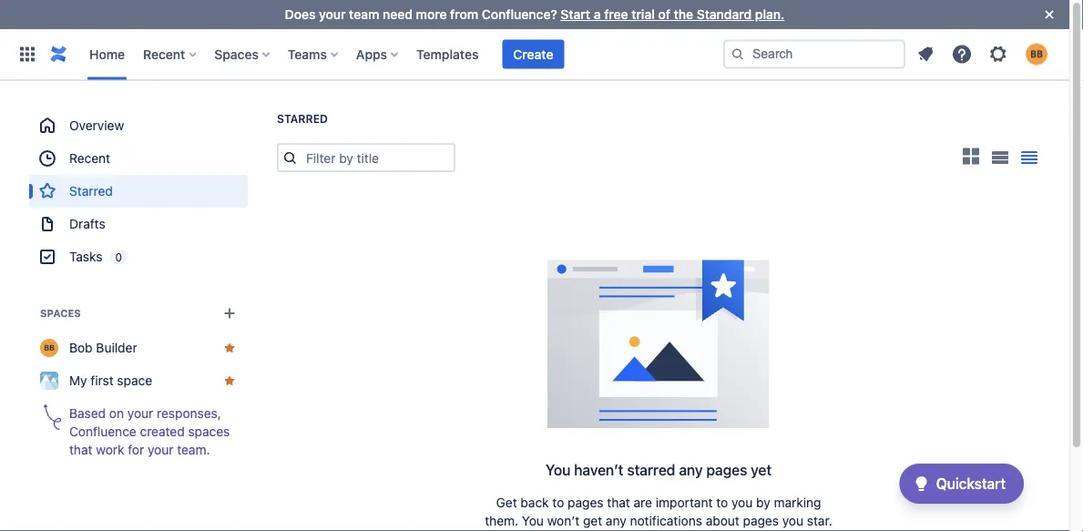 Task type: vqa. For each thing, say whether or not it's contained in the screenshot.
Only in the top left of the page
no



Task type: locate. For each thing, give the bounding box(es) containing it.
you down back
[[522, 514, 544, 529]]

that down confluence
[[69, 443, 93, 458]]

1 vertical spatial that
[[607, 495, 631, 510]]

0 horizontal spatial starred
[[69, 184, 113, 199]]

pages down by
[[743, 514, 779, 529]]

standard
[[697, 7, 752, 22]]

pages
[[707, 462, 748, 479], [568, 495, 604, 510], [743, 514, 779, 529]]

0 horizontal spatial spaces
[[40, 308, 81, 319]]

1 horizontal spatial that
[[607, 495, 631, 510]]

0 horizontal spatial to
[[553, 495, 565, 510]]

that left the are
[[607, 495, 631, 510]]

starred
[[277, 113, 328, 125], [69, 184, 113, 199]]

home link
[[84, 40, 130, 69]]

my
[[69, 373, 87, 388]]

starred down teams
[[277, 113, 328, 125]]

0 vertical spatial starred
[[277, 113, 328, 125]]

on
[[109, 406, 124, 421]]

1 horizontal spatial starred
[[277, 113, 328, 125]]

1 vertical spatial you
[[522, 514, 544, 529]]

to up won't
[[553, 495, 565, 510]]

any
[[679, 462, 703, 479], [606, 514, 627, 529]]

notifications
[[630, 514, 703, 529]]

your profile and preferences image
[[1026, 43, 1048, 65]]

0 horizontal spatial any
[[606, 514, 627, 529]]

your right on
[[127, 406, 153, 421]]

any up important
[[679, 462, 703, 479]]

your down created at the bottom left of page
[[148, 443, 174, 458]]

team
[[349, 7, 380, 22]]

that
[[69, 443, 93, 458], [607, 495, 631, 510]]

to
[[553, 495, 565, 510], [717, 495, 728, 510]]

bob builder
[[69, 340, 137, 355]]

spaces button
[[209, 40, 277, 69]]

1 horizontal spatial recent
[[143, 46, 185, 62]]

back
[[521, 495, 549, 510]]

group
[[29, 109, 248, 273]]

that inside get back to pages that are important to you by marking them.  you won't get any notifications about pages you star.
[[607, 495, 631, 510]]

banner
[[0, 29, 1070, 80]]

starred link
[[29, 175, 248, 208]]

you
[[546, 462, 571, 479], [522, 514, 544, 529]]

are
[[634, 495, 653, 510]]

work
[[96, 443, 124, 458]]

1 vertical spatial recent
[[69, 151, 110, 166]]

0
[[115, 251, 122, 263]]

1 vertical spatial you
[[783, 514, 804, 529]]

close image
[[1039, 4, 1061, 26]]

0 horizontal spatial recent
[[69, 151, 110, 166]]

spaces up bob
[[40, 308, 81, 319]]

0 horizontal spatial that
[[69, 443, 93, 458]]

2 vertical spatial pages
[[743, 514, 779, 529]]

0 vertical spatial you
[[546, 462, 571, 479]]

marking
[[774, 495, 822, 510]]

star.
[[807, 514, 833, 529]]

spaces right recent popup button
[[215, 46, 259, 62]]

spaces
[[215, 46, 259, 62], [40, 308, 81, 319]]

spaces
[[188, 424, 230, 439]]

that inside the based on your responses, confluence created spaces that work for your team.
[[69, 443, 93, 458]]

1 horizontal spatial any
[[679, 462, 703, 479]]

1 horizontal spatial spaces
[[215, 46, 259, 62]]

recent link
[[29, 142, 248, 175]]

1 horizontal spatial you
[[783, 514, 804, 529]]

pages left yet
[[707, 462, 748, 479]]

1 vertical spatial starred
[[69, 184, 113, 199]]

settings icon image
[[988, 43, 1010, 65]]

pages up get
[[568, 495, 604, 510]]

0 vertical spatial recent
[[143, 46, 185, 62]]

tasks
[[69, 249, 102, 264]]

any right get
[[606, 514, 627, 529]]

you down marking
[[783, 514, 804, 529]]

1 horizontal spatial to
[[717, 495, 728, 510]]

recent
[[143, 46, 185, 62], [69, 151, 110, 166]]

haven't
[[574, 462, 624, 479]]

1 vertical spatial any
[[606, 514, 627, 529]]

1 vertical spatial pages
[[568, 495, 604, 510]]

you haven't starred any pages yet
[[546, 462, 772, 479]]

0 horizontal spatial you
[[522, 514, 544, 529]]

my first space
[[69, 373, 152, 388]]

recent right the home
[[143, 46, 185, 62]]

starred up drafts
[[69, 184, 113, 199]]

confluence image
[[47, 43, 69, 65]]

group containing overview
[[29, 109, 248, 273]]

first
[[91, 373, 114, 388]]

spaces inside popup button
[[215, 46, 259, 62]]

any inside get back to pages that are important to you by marking them.  you won't get any notifications about pages you star.
[[606, 514, 627, 529]]

unstar this space image
[[222, 341, 237, 355]]

about
[[706, 514, 740, 529]]

confluence image
[[47, 43, 69, 65]]

1 to from the left
[[553, 495, 565, 510]]

you
[[732, 495, 753, 510], [783, 514, 804, 529]]

responses,
[[157, 406, 221, 421]]

unstar this space image
[[222, 374, 237, 388]]

you inside get back to pages that are important to you by marking them.  you won't get any notifications about pages you star.
[[522, 514, 544, 529]]

0 vertical spatial spaces
[[215, 46, 259, 62]]

yet
[[751, 462, 772, 479]]

2 vertical spatial your
[[148, 443, 174, 458]]

your left team
[[319, 7, 346, 22]]

your
[[319, 7, 346, 22], [127, 406, 153, 421], [148, 443, 174, 458]]

get
[[496, 495, 517, 510]]

starred
[[627, 462, 676, 479]]

0 horizontal spatial you
[[732, 495, 753, 510]]

1 vertical spatial your
[[127, 406, 153, 421]]

does your team need more from confluence? start a free trial of the standard plan.
[[285, 7, 785, 22]]

help icon image
[[952, 43, 973, 65]]

from
[[450, 7, 479, 22]]

0 vertical spatial that
[[69, 443, 93, 458]]

you up back
[[546, 462, 571, 479]]

recent down the overview at the left of page
[[69, 151, 110, 166]]

search image
[[731, 47, 746, 62]]

bob
[[69, 340, 93, 355]]

a
[[594, 7, 601, 22]]

to up about
[[717, 495, 728, 510]]

get back to pages that are important to you by marking them.  you won't get any notifications about pages you star.
[[485, 495, 833, 529]]

create link
[[503, 40, 565, 69]]

compact list image
[[1019, 147, 1041, 169]]

you left by
[[732, 495, 753, 510]]

bob builder link
[[29, 332, 248, 365]]

cards image
[[961, 145, 983, 167]]



Task type: describe. For each thing, give the bounding box(es) containing it.
drafts
[[69, 216, 105, 232]]

overview link
[[29, 109, 248, 142]]

quickstart
[[937, 475, 1006, 493]]

by
[[757, 495, 771, 510]]

0 vertical spatial pages
[[707, 462, 748, 479]]

0 vertical spatial any
[[679, 462, 703, 479]]

templates
[[417, 46, 479, 62]]

home
[[89, 46, 125, 62]]

1 vertical spatial spaces
[[40, 308, 81, 319]]

teams button
[[282, 40, 345, 69]]

based on your responses, confluence created spaces that work for your team.
[[69, 406, 230, 458]]

start a free trial of the standard plan. link
[[561, 7, 785, 22]]

templates link
[[411, 40, 484, 69]]

builder
[[96, 340, 137, 355]]

my first space link
[[29, 365, 248, 397]]

create
[[514, 46, 554, 62]]

Search field
[[724, 40, 906, 69]]

notification icon image
[[915, 43, 937, 65]]

teams
[[288, 46, 327, 62]]

space
[[117, 373, 152, 388]]

starred inside group
[[69, 184, 113, 199]]

recent inside group
[[69, 151, 110, 166]]

the
[[674, 7, 694, 22]]

based
[[69, 406, 106, 421]]

more
[[416, 7, 447, 22]]

team.
[[177, 443, 210, 458]]

create a space image
[[219, 303, 241, 324]]

recent button
[[138, 40, 204, 69]]

confluence?
[[482, 7, 558, 22]]

1 horizontal spatial you
[[546, 462, 571, 479]]

of
[[659, 7, 671, 22]]

won't
[[548, 514, 580, 529]]

free
[[605, 7, 629, 22]]

quickstart button
[[900, 464, 1025, 504]]

appswitcher icon image
[[16, 43, 38, 65]]

apps button
[[351, 40, 406, 69]]

get
[[583, 514, 603, 529]]

0 vertical spatial you
[[732, 495, 753, 510]]

2 to from the left
[[717, 495, 728, 510]]

for
[[128, 443, 144, 458]]

banner containing home
[[0, 29, 1070, 80]]

Filter by title field
[[301, 145, 454, 170]]

plan.
[[756, 7, 785, 22]]

need
[[383, 7, 413, 22]]

overview
[[69, 118, 124, 133]]

list image
[[992, 151, 1009, 164]]

does
[[285, 7, 316, 22]]

recent inside popup button
[[143, 46, 185, 62]]

confluence
[[69, 424, 136, 439]]

global element
[[11, 29, 724, 80]]

them.
[[485, 514, 519, 529]]

apps
[[356, 46, 387, 62]]

created
[[140, 424, 185, 439]]

check image
[[911, 473, 933, 495]]

0 vertical spatial your
[[319, 7, 346, 22]]

important
[[656, 495, 713, 510]]

trial
[[632, 7, 655, 22]]

start
[[561, 7, 591, 22]]

drafts link
[[29, 208, 248, 241]]



